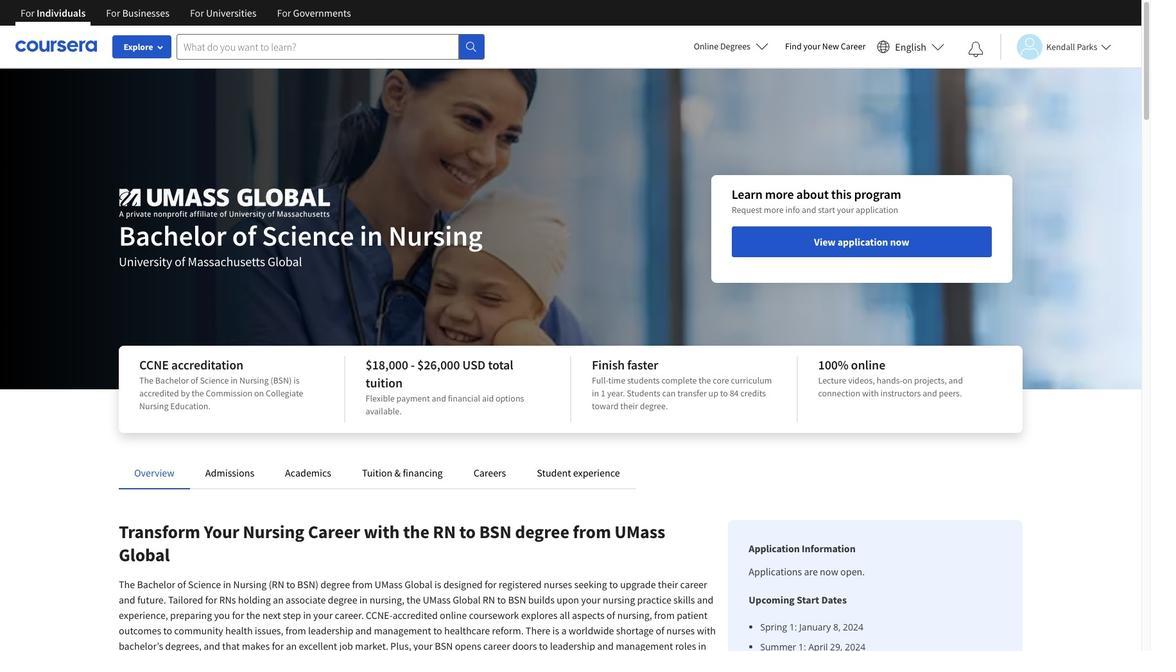 Task type: describe. For each thing, give the bounding box(es) containing it.
to up "nursing"
[[609, 579, 618, 591]]

next
[[262, 609, 281, 622]]

1 vertical spatial management
[[616, 640, 673, 652]]

online degrees button
[[684, 32, 779, 60]]

spring 1: january 8, 2024 list
[[754, 621, 1002, 652]]

accreditation
[[171, 357, 243, 373]]

1 vertical spatial nurses
[[667, 625, 695, 638]]

2024
[[843, 622, 864, 634]]

umass for bsn)
[[375, 579, 403, 591]]

show notifications image
[[968, 42, 984, 57]]

market.
[[355, 640, 388, 652]]

for for universities
[[190, 6, 204, 19]]

your down associate
[[313, 609, 333, 622]]

to inside transform your nursing career with the rn to bsn degree from umass global
[[459, 521, 476, 544]]

science inside the bachelor of science in nursing (rn to bsn) degree from umass global is designed for registered nurses seeking to upgrade their career and future. tailored for rns holding an associate degree in nursing, the umass global rn to bsn builds upon your nursing practice skills and experience, preparing you for the next step in your career. ccne-accredited online coursework explores all aspects of nursing, from patient outcomes to community health issues, from leadership and management to healthcare reform. there is a worldwide shortage of nurses with bachelor's degrees, and that makes for an excellent job market. plus, your bsn opens career doors to leadership and management role
[[188, 579, 221, 591]]

2 vertical spatial is
[[553, 625, 560, 638]]

accredited inside ccne accreditation the bachelor of science in nursing (bsn) is accredited by the commission on collegiate nursing education.
[[139, 388, 179, 399]]

now for application
[[890, 236, 910, 249]]

explore
[[124, 41, 153, 53]]

2 vertical spatial bsn
[[435, 640, 453, 652]]

the inside the bachelor of science in nursing (rn to bsn) degree from umass global is designed for registered nurses seeking to upgrade their career and future. tailored for rns holding an associate degree in nursing, the umass global rn to bsn builds upon your nursing practice skills and experience, preparing you for the next step in your career. ccne-accredited online coursework explores all aspects of nursing, from patient outcomes to community health issues, from leadership and management to healthcare reform. there is a worldwide shortage of nurses with bachelor's degrees, and that makes for an excellent job market. plus, your bsn opens career doors to leadership and management role
[[119, 579, 135, 591]]

for universities
[[190, 6, 257, 19]]

the bachelor of science in nursing (rn to bsn) degree from umass global is designed for registered nurses seeking to upgrade their career and future. tailored for rns holding an associate degree in nursing, the umass global rn to bsn builds upon your nursing practice skills and experience, preparing you for the next step in your career. ccne-accredited online coursework explores all aspects of nursing, from patient outcomes to community health issues, from leadership and management to healthcare reform. there is a worldwide shortage of nurses with bachelor's degrees, and that makes for an excellent job market. plus, your bsn opens career doors to leadership and management role
[[119, 579, 716, 652]]

transform your nursing career with the rn to bsn degree from umass global
[[119, 521, 666, 567]]

curriculum
[[731, 375, 772, 387]]

tuition
[[366, 375, 403, 391]]

student experience link
[[537, 467, 620, 480]]

your down the 'seeking'
[[581, 594, 601, 607]]

a
[[562, 625, 567, 638]]

for up health
[[232, 609, 244, 622]]

to left healthcare
[[433, 625, 442, 638]]

ccne
[[139, 357, 169, 373]]

2 vertical spatial degree
[[328, 594, 357, 607]]

dates
[[822, 594, 847, 607]]

for right designed on the left of page
[[485, 579, 497, 591]]

experience
[[573, 467, 620, 480]]

(rn
[[269, 579, 284, 591]]

1 vertical spatial more
[[764, 204, 784, 216]]

degrees,
[[165, 640, 202, 652]]

toward
[[592, 401, 619, 412]]

videos,
[[848, 375, 875, 387]]

1 horizontal spatial leadership
[[550, 640, 595, 652]]

from inside transform your nursing career with the rn to bsn degree from umass global
[[573, 521, 611, 544]]

bachelor inside the bachelor of science in nursing university of massachusetts global
[[119, 218, 227, 254]]

commission
[[206, 388, 253, 399]]

peers.
[[939, 388, 962, 399]]

financing
[[403, 467, 443, 480]]

accredited inside the bachelor of science in nursing (rn to bsn) degree from umass global is designed for registered nurses seeking to upgrade their career and future. tailored for rns holding an associate degree in nursing, the umass global rn to bsn builds upon your nursing practice skills and experience, preparing you for the next step in your career. ccne-accredited online coursework explores all aspects of nursing, from patient outcomes to community health issues, from leadership and management to healthcare reform. there is a worldwide shortage of nurses with bachelor's degrees, and that makes for an excellent job market. plus, your bsn opens career doors to leadership and management role
[[393, 609, 438, 622]]

from down step
[[286, 625, 306, 638]]

associate
[[286, 594, 326, 607]]

1 horizontal spatial umass
[[423, 594, 451, 607]]

in inside the finish faster full-time students complete the core curriculum in 1 year. students can transfer up to 84 credits toward their degree.
[[592, 388, 599, 399]]

the inside ccne accreditation the bachelor of science in nursing (bsn) is accredited by the commission on collegiate nursing education.
[[139, 375, 154, 387]]

and up experience, at the left bottom of page
[[119, 594, 135, 607]]

your right plus,
[[413, 640, 433, 652]]

rn inside the bachelor of science in nursing (rn to bsn) degree from umass global is designed for registered nurses seeking to upgrade their career and future. tailored for rns holding an associate degree in nursing, the umass global rn to bsn builds upon your nursing practice skills and experience, preparing you for the next step in your career. ccne-accredited online coursework explores all aspects of nursing, from patient outcomes to community health issues, from leadership and management to healthcare reform. there is a worldwide shortage of nurses with bachelor's degrees, and that makes for an excellent job market. plus, your bsn opens career doors to leadership and management role
[[483, 594, 495, 607]]

your right find
[[804, 40, 821, 52]]

rn inside transform your nursing career with the rn to bsn degree from umass global
[[433, 521, 456, 544]]

1 horizontal spatial is
[[435, 579, 441, 591]]

online degrees
[[694, 40, 751, 52]]

education.
[[170, 401, 211, 412]]

is inside ccne accreditation the bachelor of science in nursing (bsn) is accredited by the commission on collegiate nursing education.
[[294, 375, 300, 387]]

applications are now open.
[[749, 566, 865, 579]]

find your new career
[[785, 40, 866, 52]]

program
[[854, 186, 902, 202]]

-
[[411, 357, 415, 373]]

usd
[[463, 357, 486, 373]]

for for businesses
[[106, 6, 120, 19]]

core
[[713, 375, 729, 387]]

coursework
[[469, 609, 519, 622]]

online inside 100% online lecture videos, hands-on projects, and connection with instructors and peers.
[[851, 357, 886, 373]]

from down practice
[[654, 609, 675, 622]]

skills
[[674, 594, 695, 607]]

1
[[601, 388, 606, 399]]

and up peers. at the right of page
[[949, 375, 963, 387]]

plus,
[[391, 640, 411, 652]]

businesses
[[122, 6, 170, 19]]

nursing inside the bachelor of science in nursing (rn to bsn) degree from umass global is designed for registered nurses seeking to upgrade their career and future. tailored for rns holding an associate degree in nursing, the umass global rn to bsn builds upon your nursing practice skills and experience, preparing you for the next step in your career. ccne-accredited online coursework explores all aspects of nursing, from patient outcomes to community health issues, from leadership and management to healthcare reform. there is a worldwide shortage of nurses with bachelor's degrees, and that makes for an excellent job market. plus, your bsn opens career doors to leadership and management role
[[233, 579, 267, 591]]

new
[[823, 40, 839, 52]]

now for are
[[820, 566, 839, 579]]

careers link
[[474, 467, 506, 480]]

up
[[709, 388, 719, 399]]

universities
[[206, 6, 257, 19]]

there
[[526, 625, 551, 638]]

outcomes
[[119, 625, 161, 638]]

and down "worldwide"
[[597, 640, 614, 652]]

to up degrees,
[[163, 625, 172, 638]]

100% online lecture videos, hands-on projects, and connection with instructors and peers.
[[819, 357, 963, 399]]

the up plus,
[[407, 594, 421, 607]]

1:
[[790, 622, 797, 634]]

flexible
[[366, 393, 395, 405]]

learn more about this program request more info and start your application
[[732, 186, 902, 216]]

to up coursework
[[497, 594, 506, 607]]

academics
[[285, 467, 331, 480]]

this
[[832, 186, 852, 202]]

application inside learn more about this program request more info and start your application
[[856, 204, 899, 216]]

1 horizontal spatial career
[[680, 579, 707, 591]]

tuition & financing link
[[362, 467, 443, 480]]

and down the projects,
[[923, 388, 937, 399]]

preparing
[[170, 609, 212, 622]]

makes
[[242, 640, 270, 652]]

lecture
[[819, 375, 847, 387]]

online
[[694, 40, 719, 52]]

application inside view application now button
[[838, 236, 888, 249]]

options
[[496, 393, 524, 405]]

job
[[339, 640, 353, 652]]

in inside the bachelor of science in nursing university of massachusetts global
[[360, 218, 383, 254]]

for individuals
[[21, 6, 86, 19]]

to right (rn
[[286, 579, 295, 591]]

upcoming
[[749, 594, 795, 607]]

(bsn)
[[271, 375, 292, 387]]

rns
[[219, 594, 236, 607]]

upcoming start dates
[[749, 594, 847, 607]]

0 vertical spatial nurses
[[544, 579, 572, 591]]

that
[[222, 640, 240, 652]]

degree for bsn)
[[321, 579, 350, 591]]

find
[[785, 40, 802, 52]]

aspects
[[572, 609, 605, 622]]

students
[[627, 375, 660, 387]]

degree for bsn
[[515, 521, 570, 544]]

spring 1: january 8, 2024 list item
[[761, 621, 1002, 635]]

and left the that
[[204, 640, 220, 652]]

on inside 100% online lecture videos, hands-on projects, and connection with instructors and peers.
[[903, 375, 913, 387]]

to down there
[[539, 640, 548, 652]]

ccne-
[[366, 609, 393, 622]]

you
[[214, 609, 230, 622]]

projects,
[[915, 375, 947, 387]]

view application now button
[[732, 227, 992, 258]]

in inside ccne accreditation the bachelor of science in nursing (bsn) is accredited by the commission on collegiate nursing education.
[[231, 375, 238, 387]]

career for nursing
[[308, 521, 360, 544]]

career for new
[[841, 40, 866, 52]]

view application now
[[814, 236, 910, 249]]

online inside the bachelor of science in nursing (rn to bsn) degree from umass global is designed for registered nurses seeking to upgrade their career and future. tailored for rns holding an associate degree in nursing, the umass global rn to bsn builds upon your nursing practice skills and experience, preparing you for the next step in your career. ccne-accredited online coursework explores all aspects of nursing, from patient outcomes to community health issues, from leadership and management to healthcare reform. there is a worldwide shortage of nurses with bachelor's degrees, and that makes for an excellent job market. plus, your bsn opens career doors to leadership and management role
[[440, 609, 467, 622]]

doors
[[512, 640, 537, 652]]

explore button
[[112, 35, 171, 58]]

for governments
[[277, 6, 351, 19]]

for businesses
[[106, 6, 170, 19]]

0 vertical spatial an
[[273, 594, 284, 607]]

collegiate
[[266, 388, 303, 399]]

on inside ccne accreditation the bachelor of science in nursing (bsn) is accredited by the commission on collegiate nursing education.
[[254, 388, 264, 399]]

8,
[[834, 622, 841, 634]]



Task type: locate. For each thing, give the bounding box(es) containing it.
career up skills
[[680, 579, 707, 591]]

from up career.
[[352, 579, 373, 591]]

for left rns
[[205, 594, 217, 607]]

career inside transform your nursing career with the rn to bsn degree from umass global
[[308, 521, 360, 544]]

career up bsn)
[[308, 521, 360, 544]]

1 vertical spatial nursing,
[[617, 609, 652, 622]]

and up market.
[[355, 625, 372, 638]]

1 vertical spatial an
[[286, 640, 297, 652]]

accredited left by
[[139, 388, 179, 399]]

finish
[[592, 357, 625, 373]]

0 horizontal spatial nurses
[[544, 579, 572, 591]]

and inside the $18,000 - $26,000 usd total tuition flexible payment and financial aid options available.
[[432, 393, 446, 405]]

bachelor's
[[119, 640, 163, 652]]

career.
[[335, 609, 364, 622]]

1 vertical spatial rn
[[483, 594, 495, 607]]

1 horizontal spatial nurses
[[667, 625, 695, 638]]

accredited
[[139, 388, 179, 399], [393, 609, 438, 622]]

1 vertical spatial application
[[838, 236, 888, 249]]

0 horizontal spatial accredited
[[139, 388, 179, 399]]

bsn left the opens
[[435, 640, 453, 652]]

0 vertical spatial nursing,
[[370, 594, 405, 607]]

0 horizontal spatial the
[[119, 579, 135, 591]]

governments
[[293, 6, 351, 19]]

is left a
[[553, 625, 560, 638]]

nurses up upon
[[544, 579, 572, 591]]

the down the financing
[[403, 521, 430, 544]]

on left collegiate
[[254, 388, 264, 399]]

0 vertical spatial their
[[621, 401, 638, 412]]

1 vertical spatial online
[[440, 609, 467, 622]]

0 vertical spatial the
[[139, 375, 154, 387]]

1 horizontal spatial with
[[697, 625, 716, 638]]

0 vertical spatial bachelor
[[119, 218, 227, 254]]

2 horizontal spatial with
[[862, 388, 879, 399]]

global inside transform your nursing career with the rn to bsn degree from umass global
[[119, 544, 170, 567]]

tuition
[[362, 467, 393, 480]]

2 horizontal spatial umass
[[615, 521, 666, 544]]

bsn inside transform your nursing career with the rn to bsn degree from umass global
[[479, 521, 512, 544]]

2 vertical spatial science
[[188, 579, 221, 591]]

with
[[862, 388, 879, 399], [364, 521, 400, 544], [697, 625, 716, 638]]

management
[[374, 625, 431, 638], [616, 640, 673, 652]]

and left 'financial'
[[432, 393, 446, 405]]

the up up
[[699, 375, 711, 387]]

seeking
[[574, 579, 607, 591]]

science inside ccne accreditation the bachelor of science in nursing (bsn) is accredited by the commission on collegiate nursing education.
[[200, 375, 229, 387]]

tuition & financing
[[362, 467, 443, 480]]

the up experience, at the left bottom of page
[[119, 579, 135, 591]]

0 vertical spatial career
[[680, 579, 707, 591]]

science inside the bachelor of science in nursing university of massachusetts global
[[262, 218, 354, 254]]

career down reform. on the left of the page
[[483, 640, 510, 652]]

0 horizontal spatial career
[[308, 521, 360, 544]]

global inside the bachelor of science in nursing university of massachusetts global
[[268, 254, 302, 270]]

kendall parks button
[[1001, 34, 1112, 59]]

0 vertical spatial career
[[841, 40, 866, 52]]

request
[[732, 204, 762, 216]]

reform.
[[492, 625, 524, 638]]

your down this
[[837, 204, 854, 216]]

for for governments
[[277, 6, 291, 19]]

1 vertical spatial on
[[254, 388, 264, 399]]

2 vertical spatial umass
[[423, 594, 451, 607]]

with inside transform your nursing career with the rn to bsn degree from umass global
[[364, 521, 400, 544]]

0 vertical spatial on
[[903, 375, 913, 387]]

degree inside transform your nursing career with the rn to bsn degree from umass global
[[515, 521, 570, 544]]

overview
[[134, 467, 175, 480]]

1 vertical spatial their
[[658, 579, 678, 591]]

more left info
[[764, 204, 784, 216]]

2 vertical spatial with
[[697, 625, 716, 638]]

0 horizontal spatial career
[[483, 640, 510, 652]]

information
[[802, 543, 856, 556]]

your
[[204, 521, 239, 544]]

1 vertical spatial career
[[483, 640, 510, 652]]

management up plus,
[[374, 625, 431, 638]]

nursing, up "ccne-" at the bottom left of page
[[370, 594, 405, 607]]

find your new career link
[[779, 39, 872, 55]]

0 horizontal spatial leadership
[[308, 625, 353, 638]]

0 horizontal spatial management
[[374, 625, 431, 638]]

can
[[662, 388, 676, 399]]

are
[[804, 566, 818, 579]]

0 horizontal spatial online
[[440, 609, 467, 622]]

bachelor inside ccne accreditation the bachelor of science in nursing (bsn) is accredited by the commission on collegiate nursing education.
[[155, 375, 189, 387]]

future.
[[137, 594, 166, 607]]

applications
[[749, 566, 802, 579]]

0 horizontal spatial with
[[364, 521, 400, 544]]

connection
[[819, 388, 861, 399]]

for left the governments on the left top of the page
[[277, 6, 291, 19]]

hands-
[[877, 375, 903, 387]]

global right 'massachusetts'
[[268, 254, 302, 270]]

to left 84
[[720, 388, 728, 399]]

january
[[800, 622, 831, 634]]

bachelor of science in nursing university of massachusetts global
[[119, 218, 483, 270]]

for left businesses
[[106, 6, 120, 19]]

the
[[699, 375, 711, 387], [192, 388, 204, 399], [403, 521, 430, 544], [407, 594, 421, 607], [246, 609, 260, 622]]

0 horizontal spatial now
[[820, 566, 839, 579]]

payment
[[397, 393, 430, 405]]

1 vertical spatial leadership
[[550, 640, 595, 652]]

all
[[560, 609, 570, 622]]

0 vertical spatial leadership
[[308, 625, 353, 638]]

umass up "ccne-" at the bottom left of page
[[375, 579, 403, 591]]

2 for from the left
[[106, 6, 120, 19]]

healthcare
[[444, 625, 490, 638]]

spring 1: january 8, 2024
[[761, 622, 864, 634]]

with inside 100% online lecture videos, hands-on projects, and connection with instructors and peers.
[[862, 388, 879, 399]]

more
[[765, 186, 794, 202], [764, 204, 784, 216]]

and up patient
[[697, 594, 714, 607]]

for down issues,
[[272, 640, 284, 652]]

1 horizontal spatial career
[[841, 40, 866, 52]]

0 vertical spatial umass
[[615, 521, 666, 544]]

1 horizontal spatial accredited
[[393, 609, 438, 622]]

upon
[[557, 594, 579, 607]]

1 vertical spatial bachelor
[[155, 375, 189, 387]]

list item
[[761, 641, 1002, 652]]

on
[[903, 375, 913, 387], [254, 388, 264, 399]]

0 vertical spatial degree
[[515, 521, 570, 544]]

for
[[485, 579, 497, 591], [205, 594, 217, 607], [232, 609, 244, 622], [272, 640, 284, 652]]

bachelor
[[119, 218, 227, 254], [155, 375, 189, 387], [137, 579, 175, 591]]

application right view
[[838, 236, 888, 249]]

to inside the finish faster full-time students complete the core curriculum in 1 year. students can transfer up to 84 credits toward their degree.
[[720, 388, 728, 399]]

1 vertical spatial science
[[200, 375, 229, 387]]

their inside the finish faster full-time students complete the core curriculum in 1 year. students can transfer up to 84 credits toward their degree.
[[621, 401, 638, 412]]

ccne accreditation the bachelor of science in nursing (bsn) is accredited by the commission on collegiate nursing education.
[[139, 357, 303, 412]]

leadership up excellent
[[308, 625, 353, 638]]

rn up coursework
[[483, 594, 495, 607]]

0 horizontal spatial an
[[273, 594, 284, 607]]

$26,000
[[417, 357, 460, 373]]

umass down designed on the left of page
[[423, 594, 451, 607]]

degree right bsn)
[[321, 579, 350, 591]]

0 horizontal spatial is
[[294, 375, 300, 387]]

leadership
[[308, 625, 353, 638], [550, 640, 595, 652]]

coursera image
[[15, 36, 97, 57]]

0 vertical spatial more
[[765, 186, 794, 202]]

to up designed on the left of page
[[459, 521, 476, 544]]

None search field
[[177, 34, 485, 59]]

1 horizontal spatial online
[[851, 357, 886, 373]]

by
[[181, 388, 190, 399]]

issues,
[[255, 625, 284, 638]]

0 vertical spatial online
[[851, 357, 886, 373]]

1 vertical spatial is
[[435, 579, 441, 591]]

global up future.
[[119, 544, 170, 567]]

1 horizontal spatial an
[[286, 640, 297, 652]]

bsn up registered
[[479, 521, 512, 544]]

career right new
[[841, 40, 866, 52]]

online up videos,
[[851, 357, 886, 373]]

nursing inside transform your nursing career with the rn to bsn degree from umass global
[[243, 521, 305, 544]]

more up info
[[765, 186, 794, 202]]

from up the 'seeking'
[[573, 521, 611, 544]]

spring
[[761, 622, 787, 634]]

your inside learn more about this program request more info and start your application
[[837, 204, 854, 216]]

kendall parks
[[1047, 41, 1098, 52]]

0 vertical spatial accredited
[[139, 388, 179, 399]]

1 horizontal spatial management
[[616, 640, 673, 652]]

rn up designed on the left of page
[[433, 521, 456, 544]]

umass up upgrade
[[615, 521, 666, 544]]

umass inside transform your nursing career with the rn to bsn degree from umass global
[[615, 521, 666, 544]]

experience,
[[119, 609, 168, 622]]

umass
[[615, 521, 666, 544], [375, 579, 403, 591], [423, 594, 451, 607]]

with down tuition
[[364, 521, 400, 544]]

banner navigation
[[10, 0, 361, 35]]

0 horizontal spatial on
[[254, 388, 264, 399]]

degree.
[[640, 401, 668, 412]]

0 vertical spatial application
[[856, 204, 899, 216]]

0 vertical spatial with
[[862, 388, 879, 399]]

0 vertical spatial is
[[294, 375, 300, 387]]

the inside ccne accreditation the bachelor of science in nursing (bsn) is accredited by the commission on collegiate nursing education.
[[192, 388, 204, 399]]

their inside the bachelor of science in nursing (rn to bsn) degree from umass global is designed for registered nurses seeking to upgrade their career and future. tailored for rns holding an associate degree in nursing, the umass global rn to bsn builds upon your nursing practice skills and experience, preparing you for the next step in your career. ccne-accredited online coursework explores all aspects of nursing, from patient outcomes to community health issues, from leadership and management to healthcare reform. there is a worldwide shortage of nurses with bachelor's degrees, and that makes for an excellent job market. plus, your bsn opens career doors to leadership and management role
[[658, 579, 678, 591]]

$18,000
[[366, 357, 408, 373]]

0 horizontal spatial umass
[[375, 579, 403, 591]]

bachelor inside the bachelor of science in nursing (rn to bsn) degree from umass global is designed for registered nurses seeking to upgrade their career and future. tailored for rns holding an associate degree in nursing, the umass global rn to bsn builds upon your nursing practice skills and experience, preparing you for the next step in your career. ccne-accredited online coursework explores all aspects of nursing, from patient outcomes to community health issues, from leadership and management to healthcare reform. there is a worldwide shortage of nurses with bachelor's degrees, and that makes for an excellent job market. plus, your bsn opens career doors to leadership and management role
[[137, 579, 175, 591]]

english
[[895, 40, 927, 53]]

and down about
[[802, 204, 817, 216]]

global down designed on the left of page
[[453, 594, 481, 607]]

the down ccne
[[139, 375, 154, 387]]

an
[[273, 594, 284, 607], [286, 640, 297, 652]]

complete
[[662, 375, 697, 387]]

1 vertical spatial umass
[[375, 579, 403, 591]]

university of massachusetts global logo image
[[119, 188, 330, 220]]

&
[[395, 467, 401, 480]]

now inside button
[[890, 236, 910, 249]]

0 horizontal spatial rn
[[433, 521, 456, 544]]

financial
[[448, 393, 480, 405]]

their up practice
[[658, 579, 678, 591]]

application
[[749, 543, 800, 556]]

0 vertical spatial management
[[374, 625, 431, 638]]

1 vertical spatial accredited
[[393, 609, 438, 622]]

now down program
[[890, 236, 910, 249]]

1 vertical spatial with
[[364, 521, 400, 544]]

accredited up plus,
[[393, 609, 438, 622]]

university
[[119, 254, 172, 270]]

1 for from the left
[[21, 6, 35, 19]]

to
[[720, 388, 728, 399], [459, 521, 476, 544], [286, 579, 295, 591], [609, 579, 618, 591], [497, 594, 506, 607], [163, 625, 172, 638], [433, 625, 442, 638], [539, 640, 548, 652]]

global left designed on the left of page
[[405, 579, 433, 591]]

1 horizontal spatial now
[[890, 236, 910, 249]]

1 horizontal spatial their
[[658, 579, 678, 591]]

for left individuals
[[21, 6, 35, 19]]

84
[[730, 388, 739, 399]]

tailored
[[168, 594, 203, 607]]

and inside learn more about this program request more info and start your application
[[802, 204, 817, 216]]

for for individuals
[[21, 6, 35, 19]]

with down videos,
[[862, 388, 879, 399]]

now right are
[[820, 566, 839, 579]]

2 vertical spatial bachelor
[[137, 579, 175, 591]]

time
[[608, 375, 626, 387]]

1 vertical spatial degree
[[321, 579, 350, 591]]

degree up career.
[[328, 594, 357, 607]]

of inside ccne accreditation the bachelor of science in nursing (bsn) is accredited by the commission on collegiate nursing education.
[[191, 375, 198, 387]]

1 vertical spatial the
[[119, 579, 135, 591]]

health
[[225, 625, 253, 638]]

with down patient
[[697, 625, 716, 638]]

0 vertical spatial bsn
[[479, 521, 512, 544]]

with inside the bachelor of science in nursing (rn to bsn) degree from umass global is designed for registered nurses seeking to upgrade their career and future. tailored for rns holding an associate degree in nursing, the umass global rn to bsn builds upon your nursing practice skills and experience, preparing you for the next step in your career. ccne-accredited online coursework explores all aspects of nursing, from patient outcomes to community health issues, from leadership and management to healthcare reform. there is a worldwide shortage of nurses with bachelor's degrees, and that makes for an excellent job market. plus, your bsn opens career doors to leadership and management role
[[697, 625, 716, 638]]

degree up registered
[[515, 521, 570, 544]]

application down program
[[856, 204, 899, 216]]

2 horizontal spatial is
[[553, 625, 560, 638]]

science
[[262, 218, 354, 254], [200, 375, 229, 387], [188, 579, 221, 591]]

3 for from the left
[[190, 6, 204, 19]]

1 horizontal spatial rn
[[483, 594, 495, 607]]

0 vertical spatial rn
[[433, 521, 456, 544]]

management down shortage
[[616, 640, 673, 652]]

view
[[814, 236, 836, 249]]

on up instructors
[[903, 375, 913, 387]]

the right by
[[192, 388, 204, 399]]

their down year.
[[621, 401, 638, 412]]

online up healthcare
[[440, 609, 467, 622]]

the inside the finish faster full-time students complete the core curriculum in 1 year. students can transfer up to 84 credits toward their degree.
[[699, 375, 711, 387]]

an down (rn
[[273, 594, 284, 607]]

for left universities
[[190, 6, 204, 19]]

start
[[797, 594, 820, 607]]

bsn down registered
[[508, 594, 526, 607]]

massachusetts
[[188, 254, 265, 270]]

1 vertical spatial bsn
[[508, 594, 526, 607]]

nurses down patient
[[667, 625, 695, 638]]

1 vertical spatial now
[[820, 566, 839, 579]]

nursing inside the bachelor of science in nursing university of massachusetts global
[[389, 218, 483, 254]]

builds
[[528, 594, 555, 607]]

faster
[[627, 357, 658, 373]]

umass for bsn
[[615, 521, 666, 544]]

available.
[[366, 406, 402, 417]]

the down holding
[[246, 609, 260, 622]]

is right (bsn) on the left bottom of page
[[294, 375, 300, 387]]

0 horizontal spatial nursing,
[[370, 594, 405, 607]]

1 horizontal spatial the
[[139, 375, 154, 387]]

transfer
[[678, 388, 707, 399]]

is left designed on the left of page
[[435, 579, 441, 591]]

leadership down a
[[550, 640, 595, 652]]

nurses
[[544, 579, 572, 591], [667, 625, 695, 638]]

1 horizontal spatial on
[[903, 375, 913, 387]]

What do you want to learn? text field
[[177, 34, 459, 59]]

overview link
[[134, 467, 175, 480]]

the inside transform your nursing career with the rn to bsn degree from umass global
[[403, 521, 430, 544]]

nursing, up shortage
[[617, 609, 652, 622]]

4 for from the left
[[277, 6, 291, 19]]

step
[[283, 609, 301, 622]]

0 vertical spatial now
[[890, 236, 910, 249]]

an left excellent
[[286, 640, 297, 652]]

your
[[804, 40, 821, 52], [837, 204, 854, 216], [581, 594, 601, 607], [313, 609, 333, 622], [413, 640, 433, 652]]

1 vertical spatial career
[[308, 521, 360, 544]]

0 vertical spatial science
[[262, 218, 354, 254]]

admissions link
[[205, 467, 254, 480]]

1 horizontal spatial nursing,
[[617, 609, 652, 622]]

0 horizontal spatial their
[[621, 401, 638, 412]]

students
[[627, 388, 661, 399]]



Task type: vqa. For each thing, say whether or not it's contained in the screenshot.
toward in the bottom of the page
yes



